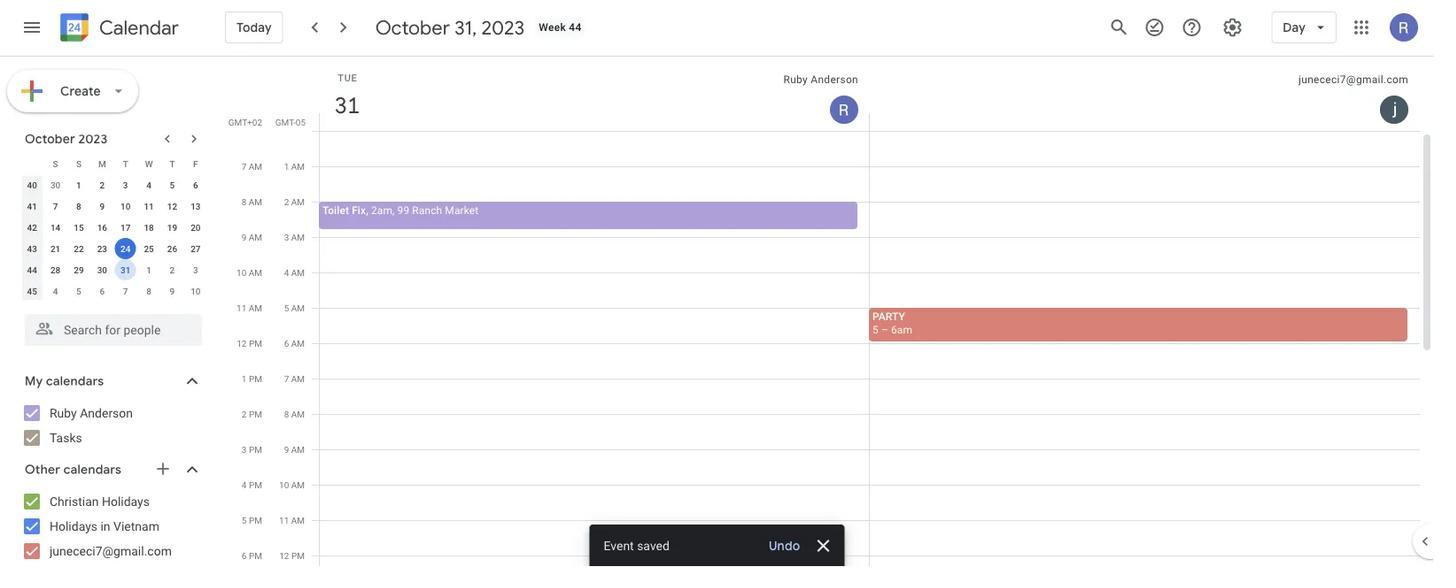 Task type: vqa. For each thing, say whether or not it's contained in the screenshot.


Task type: locate. For each thing, give the bounding box(es) containing it.
0 horizontal spatial october
[[25, 131, 75, 147]]

44
[[569, 21, 582, 34], [27, 265, 37, 276]]

11 am right 5 pm
[[279, 516, 305, 526]]

1 vertical spatial 30
[[97, 265, 107, 276]]

20
[[191, 222, 201, 233]]

1 horizontal spatial 2023
[[481, 15, 525, 40]]

0 vertical spatial 10 am
[[237, 268, 262, 278]]

10 am left "4 am"
[[237, 268, 262, 278]]

junececi7@gmail.com down the day popup button
[[1299, 74, 1409, 86]]

40
[[27, 180, 37, 191]]

11
[[144, 201, 154, 212], [237, 303, 247, 314], [279, 516, 289, 526]]

8
[[242, 197, 247, 207], [76, 201, 81, 212], [146, 286, 151, 297], [284, 409, 289, 420]]

0 vertical spatial 30
[[50, 180, 60, 191]]

11 right 5 pm
[[279, 516, 289, 526]]

1 horizontal spatial 31
[[334, 91, 359, 120]]

11 element
[[138, 196, 160, 217]]

2 vertical spatial 11
[[279, 516, 289, 526]]

2
[[100, 180, 105, 191], [284, 197, 289, 207], [170, 265, 175, 276], [242, 409, 247, 420]]

1 horizontal spatial s
[[76, 159, 81, 169]]

1 vertical spatial 11 am
[[279, 516, 305, 526]]

0 vertical spatial october
[[375, 15, 450, 40]]

6 down the 30 element
[[100, 286, 105, 297]]

1 vertical spatial 2023
[[78, 131, 108, 147]]

2023 up m
[[78, 131, 108, 147]]

2023
[[481, 15, 525, 40], [78, 131, 108, 147]]

1 up "2 pm" at the bottom left
[[242, 374, 247, 385]]

8 am right "2 pm" at the bottom left
[[284, 409, 305, 420]]

am up 6 am
[[291, 303, 305, 314]]

6
[[193, 180, 198, 191], [100, 286, 105, 297], [284, 338, 289, 349], [242, 551, 247, 562]]

31 down the 24
[[121, 265, 131, 276]]

0 vertical spatial holidays
[[102, 495, 150, 510]]

8 down november 1 element
[[146, 286, 151, 297]]

5 am
[[284, 303, 305, 314]]

1 horizontal spatial anderson
[[811, 74, 859, 86]]

1 vertical spatial calendars
[[63, 463, 121, 479]]

10
[[121, 201, 131, 212], [237, 268, 247, 278], [191, 286, 201, 297], [279, 480, 289, 491]]

7
[[242, 161, 247, 172], [53, 201, 58, 212], [123, 286, 128, 297], [284, 374, 289, 385]]

4 down 28 element
[[53, 286, 58, 297]]

t
[[123, 159, 128, 169], [170, 159, 175, 169]]

4 up 5 pm
[[242, 480, 247, 491]]

28
[[50, 265, 60, 276]]

3 up november 10 element
[[193, 265, 198, 276]]

16
[[97, 222, 107, 233]]

event saved
[[604, 539, 670, 554]]

november 2 element
[[162, 260, 183, 281]]

2 for november 2 element
[[170, 265, 175, 276]]

1 up '2 am'
[[284, 161, 289, 172]]

cell containing party
[[869, 131, 1420, 568]]

1 vertical spatial 12 pm
[[279, 551, 305, 562]]

saved
[[637, 539, 670, 554]]

12 up 1 pm
[[237, 338, 247, 349]]

17
[[121, 222, 131, 233]]

calendars up christian holidays
[[63, 463, 121, 479]]

am right "2 pm" at the bottom left
[[291, 409, 305, 420]]

junececi7@gmail.com column header
[[869, 57, 1420, 131]]

november 4 element
[[45, 281, 66, 302]]

october 2023 grid
[[17, 153, 207, 302]]

row group containing 40
[[20, 175, 207, 302]]

october up september 30 element
[[25, 131, 75, 147]]

31 down tue
[[334, 91, 359, 120]]

row containing s
[[20, 153, 207, 175]]

1 for 1 am
[[284, 161, 289, 172]]

8 right "2 pm" at the bottom left
[[284, 409, 289, 420]]

10 down november 3 element
[[191, 286, 201, 297]]

toilet
[[323, 204, 349, 217]]

4 inside november 4 element
[[53, 286, 58, 297]]

12 pm right "6 pm"
[[279, 551, 305, 562]]

cell containing toilet fix
[[319, 131, 870, 568]]

my calendars list
[[4, 400, 220, 453]]

12 pm up 1 pm
[[237, 338, 262, 349]]

0 vertical spatial ruby
[[784, 74, 808, 86]]

10 right 4 pm
[[279, 480, 289, 491]]

tue 31
[[334, 72, 359, 120]]

6 down 5 am
[[284, 338, 289, 349]]

1 down the "25" element
[[146, 265, 151, 276]]

am up '2 am'
[[291, 161, 305, 172]]

1 horizontal spatial holidays
[[102, 495, 150, 510]]

christian
[[50, 495, 99, 510]]

column header
[[20, 153, 44, 175]]

24, today element
[[115, 238, 136, 260]]

5 inside 'november 5' element
[[76, 286, 81, 297]]

12 inside row group
[[167, 201, 177, 212]]

8 am left '2 am'
[[242, 197, 262, 207]]

november 3 element
[[185, 260, 206, 281]]

10 up "17"
[[121, 201, 131, 212]]

3 up 4 pm
[[242, 445, 247, 455]]

2 cell from the left
[[869, 131, 1420, 568]]

29 element
[[68, 260, 89, 281]]

am left '2 am'
[[249, 197, 262, 207]]

1 vertical spatial 9 am
[[284, 445, 305, 455]]

cell
[[319, 131, 870, 568], [869, 131, 1420, 568]]

s
[[53, 159, 58, 169], [76, 159, 81, 169]]

11 am
[[237, 303, 262, 314], [279, 516, 305, 526]]

1 horizontal spatial t
[[170, 159, 175, 169]]

week 44
[[539, 21, 582, 34]]

7 down 31 cell
[[123, 286, 128, 297]]

am left 5 am
[[249, 303, 262, 314]]

october
[[375, 15, 450, 40], [25, 131, 75, 147]]

11 up 18
[[144, 201, 154, 212]]

tuesday, october 31 element
[[327, 85, 368, 126]]

0 horizontal spatial 12
[[167, 201, 177, 212]]

8 right 13 element
[[242, 197, 247, 207]]

0 horizontal spatial ,
[[366, 204, 369, 217]]

10 am
[[237, 268, 262, 278], [279, 480, 305, 491]]

am
[[249, 161, 262, 172], [291, 161, 305, 172], [249, 197, 262, 207], [291, 197, 305, 207], [249, 232, 262, 243], [291, 232, 305, 243], [249, 268, 262, 278], [291, 268, 305, 278], [249, 303, 262, 314], [291, 303, 305, 314], [291, 338, 305, 349], [291, 374, 305, 385], [291, 409, 305, 420], [291, 445, 305, 455], [291, 480, 305, 491], [291, 516, 305, 526]]

0 horizontal spatial ruby
[[50, 406, 77, 421]]

holidays up the vietnam
[[102, 495, 150, 510]]

15 element
[[68, 217, 89, 238]]

2 horizontal spatial 12
[[279, 551, 289, 562]]

0 horizontal spatial 8 am
[[242, 197, 262, 207]]

ruby inside the "31" column header
[[784, 74, 808, 86]]

junececi7@gmail.com down in
[[50, 545, 172, 559]]

am right 3 pm
[[291, 445, 305, 455]]

5 for 5 am
[[284, 303, 289, 314]]

8 am
[[242, 197, 262, 207], [284, 409, 305, 420]]

6 for 6 am
[[284, 338, 289, 349]]

5 up 6 am
[[284, 303, 289, 314]]

0 vertical spatial calendars
[[46, 374, 104, 390]]

0 vertical spatial anderson
[[811, 74, 859, 86]]

11 left 5 am
[[237, 303, 247, 314]]

18
[[144, 222, 154, 233]]

31 inside column header
[[334, 91, 359, 120]]

1 am
[[284, 161, 305, 172]]

1 vertical spatial ruby
[[50, 406, 77, 421]]

45
[[27, 286, 37, 297]]

10 am right 4 pm
[[279, 480, 305, 491]]

, left 99
[[393, 204, 395, 217]]

1 horizontal spatial 30
[[97, 265, 107, 276]]

1 vertical spatial holidays
[[50, 520, 97, 534]]

pm down 1 pm
[[249, 409, 262, 420]]

,
[[366, 204, 369, 217], [393, 204, 395, 217]]

ruby anderson
[[784, 74, 859, 86], [50, 406, 133, 421]]

1 vertical spatial junececi7@gmail.com
[[50, 545, 172, 559]]

5 down '29' element
[[76, 286, 81, 297]]

0 vertical spatial 11 am
[[237, 303, 262, 314]]

28 element
[[45, 260, 66, 281]]

0 horizontal spatial junececi7@gmail.com
[[50, 545, 172, 559]]

7 am
[[242, 161, 262, 172], [284, 374, 305, 385]]

2 pm
[[242, 409, 262, 420]]

anderson inside my calendars "list"
[[80, 406, 133, 421]]

am left 3 am
[[249, 232, 262, 243]]

0 horizontal spatial ruby anderson
[[50, 406, 133, 421]]

1 vertical spatial 31
[[121, 265, 131, 276]]

row
[[312, 131, 1420, 568], [20, 153, 207, 175], [20, 175, 207, 196], [20, 196, 207, 217], [20, 217, 207, 238], [20, 238, 207, 260], [20, 260, 207, 281], [20, 281, 207, 302]]

6 down 5 pm
[[242, 551, 247, 562]]

1 vertical spatial 10 am
[[279, 480, 305, 491]]

t right m
[[123, 159, 128, 169]]

4 pm
[[242, 480, 262, 491]]

vietnam
[[113, 520, 159, 534]]

1 cell from the left
[[319, 131, 870, 568]]

1
[[284, 161, 289, 172], [76, 180, 81, 191], [146, 265, 151, 276], [242, 374, 247, 385]]

Search for people text field
[[35, 315, 191, 346]]

1 horizontal spatial 12 pm
[[279, 551, 305, 562]]

november 10 element
[[185, 281, 206, 302]]

row containing 42
[[20, 217, 207, 238]]

calendar
[[99, 16, 179, 40]]

42
[[27, 222, 37, 233]]

row containing 45
[[20, 281, 207, 302]]

12 right "6 pm"
[[279, 551, 289, 562]]

7 am left 1 am
[[242, 161, 262, 172]]

4 am
[[284, 268, 305, 278]]

s left m
[[76, 159, 81, 169]]

am right 5 pm
[[291, 516, 305, 526]]

5 for 'november 5' element
[[76, 286, 81, 297]]

0 vertical spatial 44
[[569, 21, 582, 34]]

0 horizontal spatial 31
[[121, 265, 131, 276]]

november 5 element
[[68, 281, 89, 302]]

1 horizontal spatial october
[[375, 15, 450, 40]]

0 horizontal spatial 9 am
[[242, 232, 262, 243]]

0 horizontal spatial 11
[[144, 201, 154, 212]]

0 vertical spatial 11
[[144, 201, 154, 212]]

0 vertical spatial 12
[[167, 201, 177, 212]]

23 element
[[92, 238, 113, 260]]

4 for 4 am
[[284, 268, 289, 278]]

calendar heading
[[96, 16, 179, 40]]

october 2023
[[25, 131, 108, 147]]

0 horizontal spatial s
[[53, 159, 58, 169]]

1 right september 30 element
[[76, 180, 81, 191]]

5 left –
[[873, 324, 879, 336]]

0 horizontal spatial t
[[123, 159, 128, 169]]

0 horizontal spatial 30
[[50, 180, 60, 191]]

6 pm
[[242, 551, 262, 562]]

settings menu image
[[1222, 17, 1243, 38]]

row containing 43
[[20, 238, 207, 260]]

gmt+02
[[228, 117, 262, 128]]

19
[[167, 222, 177, 233]]

pm right "6 pm"
[[291, 551, 305, 562]]

other
[[25, 463, 60, 479]]

13
[[191, 201, 201, 212]]

row containing toilet fix
[[312, 131, 1420, 568]]

0 vertical spatial 31
[[334, 91, 359, 120]]

31 grid
[[227, 57, 1435, 568]]

30 right 40
[[50, 180, 60, 191]]

11 am left 5 am
[[237, 303, 262, 314]]

9
[[100, 201, 105, 212], [242, 232, 247, 243], [170, 286, 175, 297], [284, 445, 289, 455]]

44 right week
[[569, 21, 582, 34]]

0 horizontal spatial anderson
[[80, 406, 133, 421]]

holidays
[[102, 495, 150, 510], [50, 520, 97, 534]]

1 vertical spatial 44
[[27, 265, 37, 276]]

ruby
[[784, 74, 808, 86], [50, 406, 77, 421]]

undo button
[[762, 538, 808, 556]]

0 horizontal spatial 44
[[27, 265, 37, 276]]

november 1 element
[[138, 260, 160, 281]]

2 up november 9 element
[[170, 265, 175, 276]]

s up september 30 element
[[53, 159, 58, 169]]

30 down 23
[[97, 265, 107, 276]]

9 am right 3 pm
[[284, 445, 305, 455]]

1 vertical spatial 8 am
[[284, 409, 305, 420]]

1 horizontal spatial 10 am
[[279, 480, 305, 491]]

27 element
[[185, 238, 206, 260]]

44 up 45 at the bottom left of the page
[[27, 265, 37, 276]]

30
[[50, 180, 60, 191], [97, 265, 107, 276]]

24 cell
[[114, 238, 137, 260]]

9 am left 3 am
[[242, 232, 262, 243]]

1 vertical spatial october
[[25, 131, 75, 147]]

1 vertical spatial 7 am
[[284, 374, 305, 385]]

anderson
[[811, 74, 859, 86], [80, 406, 133, 421]]

0 horizontal spatial holidays
[[50, 520, 97, 534]]

7 down gmt+02
[[242, 161, 247, 172]]

row group
[[20, 175, 207, 302]]

4 up 5 am
[[284, 268, 289, 278]]

, left 2am
[[366, 204, 369, 217]]

1 horizontal spatial ruby
[[784, 74, 808, 86]]

31 cell
[[114, 260, 137, 281]]

12 up 19
[[167, 201, 177, 212]]

3 down '2 am'
[[284, 232, 289, 243]]

1 horizontal spatial ruby anderson
[[784, 74, 859, 86]]

2 down 1 pm
[[242, 409, 247, 420]]

18 element
[[138, 217, 160, 238]]

3 for november 3 element
[[193, 265, 198, 276]]

calendars right my at left bottom
[[46, 374, 104, 390]]

my calendars
[[25, 374, 104, 390]]

t right w
[[170, 159, 175, 169]]

2 down 1 am
[[284, 197, 289, 207]]

1 vertical spatial anderson
[[80, 406, 133, 421]]

7 am down 6 am
[[284, 374, 305, 385]]

1 horizontal spatial junececi7@gmail.com
[[1299, 74, 1409, 86]]

1 vertical spatial 11
[[237, 303, 247, 314]]

row group inside october 2023 grid
[[20, 175, 207, 302]]

0 horizontal spatial 12 pm
[[237, 338, 262, 349]]

0 vertical spatial junececi7@gmail.com
[[1299, 74, 1409, 86]]

0 vertical spatial 8 am
[[242, 197, 262, 207]]

0 vertical spatial ruby anderson
[[784, 74, 859, 86]]

2 horizontal spatial 11
[[279, 516, 289, 526]]

1 horizontal spatial 12
[[237, 338, 247, 349]]

holidays down christian
[[50, 520, 97, 534]]

1 horizontal spatial ,
[[393, 204, 395, 217]]

3 for 3 am
[[284, 232, 289, 243]]

3
[[123, 180, 128, 191], [284, 232, 289, 243], [193, 265, 198, 276], [242, 445, 247, 455]]

None search field
[[0, 307, 220, 346]]

1 vertical spatial ruby anderson
[[50, 406, 133, 421]]

party 5 – 6am
[[873, 311, 913, 336]]

in
[[101, 520, 110, 534]]

1 horizontal spatial 11
[[237, 303, 247, 314]]

12
[[167, 201, 177, 212], [237, 338, 247, 349], [279, 551, 289, 562]]

2 for 2 pm
[[242, 409, 247, 420]]

9 am
[[242, 232, 262, 243], [284, 445, 305, 455]]

6 for 6 pm
[[242, 551, 247, 562]]

31
[[334, 91, 359, 120], [121, 265, 131, 276]]

1 horizontal spatial 44
[[569, 21, 582, 34]]

0 horizontal spatial 7 am
[[242, 161, 262, 172]]

my calendars button
[[4, 368, 220, 396]]

am left 1 am
[[249, 161, 262, 172]]

gmt-05
[[275, 117, 306, 128]]

october left 31,
[[375, 15, 450, 40]]

2 for 2 am
[[284, 197, 289, 207]]

0 horizontal spatial 10 am
[[237, 268, 262, 278]]

0 vertical spatial 7 am
[[242, 161, 262, 172]]



Task type: describe. For each thing, give the bounding box(es) containing it.
m
[[98, 159, 106, 169]]

5 up 12 element
[[170, 180, 175, 191]]

3 pm
[[242, 445, 262, 455]]

0 horizontal spatial 11 am
[[237, 303, 262, 314]]

44 inside row group
[[27, 265, 37, 276]]

26
[[167, 244, 177, 254]]

6am
[[891, 324, 913, 336]]

9 up 16 element at the top of the page
[[100, 201, 105, 212]]

other calendars list
[[4, 488, 220, 568]]

3 up "10" element
[[123, 180, 128, 191]]

november 6 element
[[92, 281, 113, 302]]

week
[[539, 21, 566, 34]]

24
[[121, 244, 131, 254]]

10 element
[[115, 196, 136, 217]]

6 down f
[[193, 180, 198, 191]]

am right 4 pm
[[291, 480, 305, 491]]

31 element
[[115, 260, 136, 281]]

1 for 1 pm
[[242, 374, 247, 385]]

october for october 31, 2023
[[375, 15, 450, 40]]

row containing 41
[[20, 196, 207, 217]]

17 element
[[115, 217, 136, 238]]

gmt-
[[275, 117, 296, 128]]

october 31, 2023
[[375, 15, 525, 40]]

create
[[60, 83, 101, 99]]

3 for 3 pm
[[242, 445, 247, 455]]

am down 5 am
[[291, 338, 305, 349]]

ranch
[[412, 204, 442, 217]]

30 for september 30 element
[[50, 180, 60, 191]]

add other calendars image
[[154, 461, 172, 479]]

19 element
[[162, 217, 183, 238]]

am left "4 am"
[[249, 268, 262, 278]]

am up 5 am
[[291, 268, 305, 278]]

ruby anderson inside my calendars "list"
[[50, 406, 133, 421]]

tue
[[338, 72, 358, 83]]

undo
[[769, 539, 801, 555]]

4 up 11 element
[[146, 180, 151, 191]]

99
[[397, 204, 410, 217]]

0 vertical spatial 2023
[[481, 15, 525, 40]]

7 right 1 pm
[[284, 374, 289, 385]]

october for october 2023
[[25, 131, 75, 147]]

30 element
[[92, 260, 113, 281]]

4 for november 4 element
[[53, 286, 58, 297]]

1 , from the left
[[366, 204, 369, 217]]

4 for 4 pm
[[242, 480, 247, 491]]

23
[[97, 244, 107, 254]]

market
[[445, 204, 479, 217]]

1 for november 1 element
[[146, 265, 151, 276]]

1 t from the left
[[123, 159, 128, 169]]

3 am
[[284, 232, 305, 243]]

30 for the 30 element
[[97, 265, 107, 276]]

25 element
[[138, 238, 160, 260]]

row containing 40
[[20, 175, 207, 196]]

31 inside cell
[[121, 265, 131, 276]]

21
[[50, 244, 60, 254]]

25
[[144, 244, 154, 254]]

31 column header
[[319, 57, 870, 131]]

pm up 4 pm
[[249, 445, 262, 455]]

22 element
[[68, 238, 89, 260]]

15
[[74, 222, 84, 233]]

2 am
[[284, 197, 305, 207]]

ruby inside my calendars "list"
[[50, 406, 77, 421]]

0 vertical spatial 9 am
[[242, 232, 262, 243]]

event
[[604, 539, 634, 554]]

20 element
[[185, 217, 206, 238]]

pm down 4 pm
[[249, 516, 262, 526]]

create button
[[7, 70, 138, 113]]

13 element
[[185, 196, 206, 217]]

pm up 5 pm
[[249, 480, 262, 491]]

29
[[74, 265, 84, 276]]

9 down november 2 element
[[170, 286, 175, 297]]

am down 6 am
[[291, 374, 305, 385]]

5 inside party 5 – 6am
[[873, 324, 879, 336]]

9 right 3 pm
[[284, 445, 289, 455]]

0 vertical spatial 12 pm
[[237, 338, 262, 349]]

row containing 44
[[20, 260, 207, 281]]

26 element
[[162, 238, 183, 260]]

2am
[[371, 204, 393, 217]]

day button
[[1272, 6, 1337, 49]]

41
[[27, 201, 37, 212]]

pm down 5 pm
[[249, 551, 262, 562]]

other calendars button
[[4, 456, 220, 485]]

toilet fix , 2am , 99 ranch market
[[323, 204, 479, 217]]

1 pm
[[242, 374, 262, 385]]

fix
[[352, 204, 366, 217]]

calendars for other calendars
[[63, 463, 121, 479]]

calendars for my calendars
[[46, 374, 104, 390]]

12 element
[[162, 196, 183, 217]]

14 element
[[45, 217, 66, 238]]

2 t from the left
[[170, 159, 175, 169]]

am down '2 am'
[[291, 232, 305, 243]]

10 right november 3 element
[[237, 268, 247, 278]]

day
[[1283, 19, 1306, 35]]

2 s from the left
[[76, 159, 81, 169]]

5 for 5 pm
[[242, 516, 247, 526]]

my
[[25, 374, 43, 390]]

column header inside october 2023 grid
[[20, 153, 44, 175]]

0 horizontal spatial 2023
[[78, 131, 108, 147]]

party
[[873, 311, 906, 323]]

november 7 element
[[115, 281, 136, 302]]

pm up "2 pm" at the bottom left
[[249, 374, 262, 385]]

2 , from the left
[[393, 204, 395, 217]]

43
[[27, 244, 37, 254]]

9 right 20 element
[[242, 232, 247, 243]]

november 9 element
[[162, 281, 183, 302]]

row inside 31 grid
[[312, 131, 1420, 568]]

05
[[296, 117, 306, 128]]

27
[[191, 244, 201, 254]]

14
[[50, 222, 60, 233]]

calendar element
[[57, 10, 179, 49]]

anderson inside the "31" column header
[[811, 74, 859, 86]]

8 up the 15 element
[[76, 201, 81, 212]]

september 30 element
[[45, 175, 66, 196]]

2 down m
[[100, 180, 105, 191]]

christian holidays
[[50, 495, 150, 510]]

6 for november 6 element
[[100, 286, 105, 297]]

ruby anderson inside the "31" column header
[[784, 74, 859, 86]]

tasks
[[50, 431, 82, 446]]

1 vertical spatial 12
[[237, 338, 247, 349]]

22
[[74, 244, 84, 254]]

7 down september 30 element
[[53, 201, 58, 212]]

junececi7@gmail.com inside other calendars list
[[50, 545, 172, 559]]

1 horizontal spatial 9 am
[[284, 445, 305, 455]]

pm up 1 pm
[[249, 338, 262, 349]]

1 horizontal spatial 8 am
[[284, 409, 305, 420]]

november 8 element
[[138, 281, 160, 302]]

11 inside row group
[[144, 201, 154, 212]]

holidays in vietnam
[[50, 520, 159, 534]]

am down 1 am
[[291, 197, 305, 207]]

main drawer image
[[21, 17, 43, 38]]

16 element
[[92, 217, 113, 238]]

1 horizontal spatial 7 am
[[284, 374, 305, 385]]

1 s from the left
[[53, 159, 58, 169]]

other calendars
[[25, 463, 121, 479]]

5 pm
[[242, 516, 262, 526]]

31,
[[455, 15, 477, 40]]

21 element
[[45, 238, 66, 260]]

today button
[[225, 6, 283, 49]]

6 am
[[284, 338, 305, 349]]

junececi7@gmail.com inside "column header"
[[1299, 74, 1409, 86]]

w
[[145, 159, 153, 169]]

today
[[237, 19, 272, 35]]

1 horizontal spatial 11 am
[[279, 516, 305, 526]]

–
[[882, 324, 889, 336]]

2 vertical spatial 12
[[279, 551, 289, 562]]

f
[[193, 159, 198, 169]]



